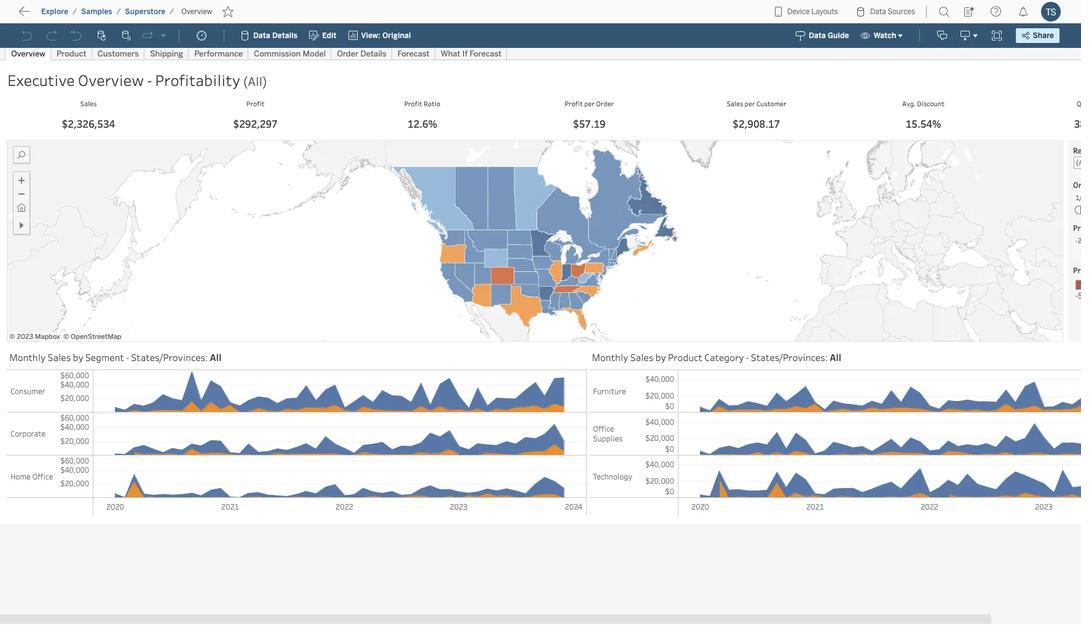 Task type: locate. For each thing, give the bounding box(es) containing it.
superstore
[[125, 7, 166, 16]]

skip
[[32, 9, 53, 21]]

0 horizontal spatial /
[[73, 7, 77, 16]]

/ right to
[[73, 7, 77, 16]]

/
[[73, 7, 77, 16], [117, 7, 121, 16], [170, 7, 174, 16]]

1 horizontal spatial /
[[117, 7, 121, 16]]

samples
[[81, 7, 112, 16]]

/ left overview
[[170, 7, 174, 16]]

skip to content
[[32, 9, 106, 21]]

2 horizontal spatial /
[[170, 7, 174, 16]]

overview element
[[178, 7, 216, 16]]

overview
[[181, 7, 212, 16]]

2 / from the left
[[117, 7, 121, 16]]

to
[[55, 9, 65, 21]]

/ right the samples link
[[117, 7, 121, 16]]



Task type: describe. For each thing, give the bounding box(es) containing it.
superstore link
[[125, 7, 166, 17]]

skip to content link
[[30, 7, 125, 23]]

3 / from the left
[[170, 7, 174, 16]]

explore
[[41, 7, 68, 16]]

explore link
[[41, 7, 69, 17]]

1 / from the left
[[73, 7, 77, 16]]

explore / samples / superstore /
[[41, 7, 174, 16]]

content
[[68, 9, 106, 21]]

samples link
[[81, 7, 113, 17]]



Task type: vqa. For each thing, say whether or not it's contained in the screenshot.
Main Navigation. Press The Up And Down Arrow Keys To Access Links. element
no



